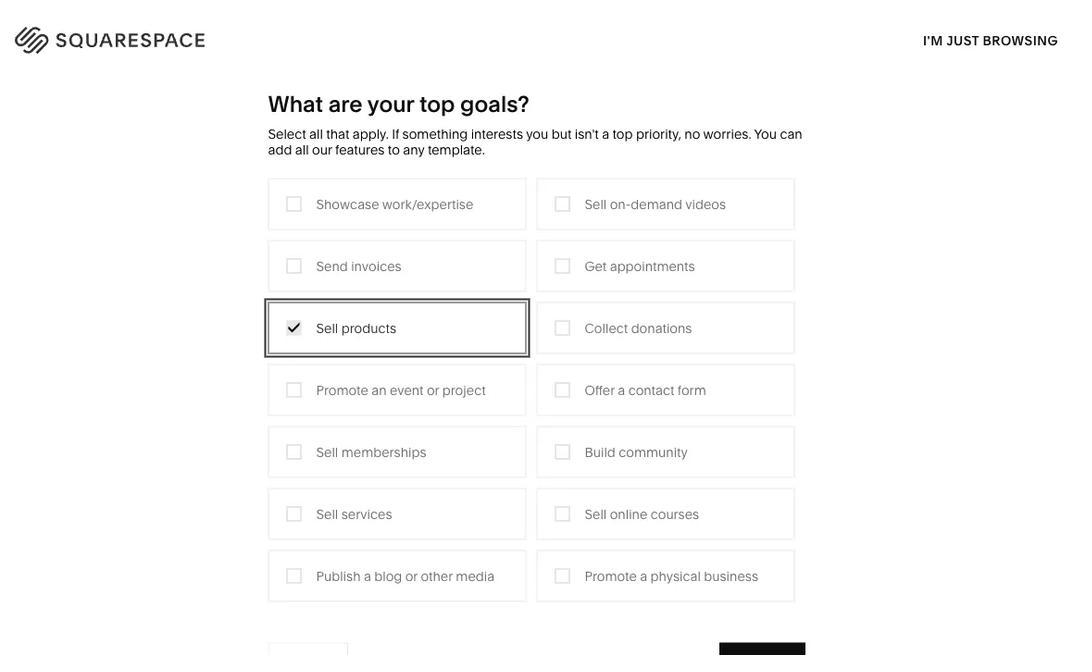 Task type: locate. For each thing, give the bounding box(es) containing it.
a right store,
[[970, 110, 978, 128]]

1 horizontal spatial to
[[785, 145, 799, 163]]

1 vertical spatial designs
[[238, 527, 291, 544]]

1 vertical spatial online
[[610, 507, 648, 522]]

& right art
[[272, 313, 281, 329]]

top up something on the left top of the page
[[419, 90, 455, 117]]

other
[[421, 569, 453, 585]]

popular designs (28)
[[185, 527, 319, 544]]

0 vertical spatial templates
[[270, 286, 333, 301]]

2 horizontal spatial popular
[[270, 258, 317, 274]]

& for nature & animals
[[796, 397, 805, 412]]

(28)
[[295, 527, 319, 544]]

i'm
[[923, 32, 944, 48]]

need
[[664, 110, 700, 128]]

sell down build on the right bottom of the page
[[585, 507, 607, 522]]

designs for popular designs templates ( 28 )
[[122, 589, 201, 614]]

cv
[[319, 397, 337, 412]]

media
[[456, 569, 495, 585]]

online left courses
[[610, 507, 648, 522]]

all
[[309, 126, 323, 142], [295, 142, 309, 158]]

beauty
[[306, 369, 348, 385]]

0 vertical spatial online
[[862, 110, 905, 128]]

0 horizontal spatial or
[[405, 569, 418, 585]]

can
[[780, 126, 803, 142], [704, 127, 730, 145]]

estate
[[782, 341, 819, 357]]

1 horizontal spatial designs
[[238, 527, 291, 544]]

templates up barbosa image in the left bottom of the page
[[205, 589, 306, 614]]

real
[[752, 341, 779, 357]]

our
[[312, 142, 332, 158]]

build
[[585, 445, 616, 460]]

to right features
[[388, 142, 400, 158]]

1 horizontal spatial or
[[427, 383, 439, 398]]

0 horizontal spatial any
[[176, 100, 254, 157]]

media
[[752, 258, 790, 274]]

0 horizontal spatial all
[[295, 142, 309, 158]]

1 horizontal spatial online
[[862, 110, 905, 128]]

squarespace's
[[762, 127, 866, 145]]

1 vertical spatial templates
[[205, 589, 306, 614]]

or inside whether you need a portfolio website, an online store, or a personal blog, you can use squarespace's customizable and responsive website templates to get started.
[[952, 110, 967, 128]]

2 vertical spatial designs
[[122, 589, 201, 614]]

promote for promote an event or project
[[316, 383, 368, 398]]

0 horizontal spatial to
[[388, 142, 400, 158]]

local business link
[[502, 286, 611, 301]]

art & design link
[[251, 313, 346, 329]]

or right the blog in the bottom left of the page
[[405, 569, 418, 585]]

& left non-
[[576, 313, 584, 329]]

media & podcasts link
[[752, 258, 880, 274]]

sell for sell on-demand videos
[[585, 196, 607, 212]]

online up started.
[[862, 110, 905, 128]]

you left but
[[526, 126, 549, 142]]

popular for popular designs templates ( 28 )
[[43, 589, 118, 614]]

any left add
[[176, 100, 254, 157]]

barbosa image
[[44, 633, 505, 656]]

popular designs (28) link
[[185, 527, 319, 544]]

can right you
[[780, 126, 803, 142]]

& right home
[[792, 369, 801, 385]]

0 horizontal spatial you
[[526, 126, 549, 142]]

offer a contact form
[[585, 383, 706, 398]]

sell left on-
[[585, 196, 607, 212]]

photography
[[251, 341, 330, 357]]

0 horizontal spatial an
[[372, 383, 387, 398]]

a right offer
[[618, 383, 625, 398]]

& for health & beauty
[[294, 369, 303, 385]]

2 horizontal spatial designs
[[320, 258, 370, 274]]

portfolio
[[715, 110, 775, 128]]

a right isn't at the right top of page
[[602, 126, 610, 142]]

showcase work/expertise
[[316, 196, 474, 212]]

sell for sell products
[[316, 321, 338, 336]]

any
[[176, 100, 254, 157], [403, 142, 425, 158]]

you
[[754, 126, 777, 142]]

& for media & podcasts
[[793, 258, 802, 274]]

professional
[[502, 258, 576, 274]]

2 horizontal spatial or
[[952, 110, 967, 128]]

2 vertical spatial or
[[405, 569, 418, 585]]

sell down fashion link
[[316, 445, 338, 460]]

1 horizontal spatial top
[[613, 126, 633, 142]]

sell up (28)
[[316, 507, 338, 522]]

can inside whether you need a portfolio website, an online store, or a personal blog, you can use squarespace's customizable and responsive website templates to get started.
[[704, 127, 730, 145]]

online
[[862, 110, 905, 128], [610, 507, 648, 522]]

top up responsive
[[613, 126, 633, 142]]

a inside what are your top goals? select all that apply. if something interests you but isn't a top priority, no worries. you can add all our features to any template.
[[602, 126, 610, 142]]

contact
[[629, 383, 675, 398]]

1 horizontal spatial an
[[841, 110, 858, 128]]

2 vertical spatial popular
[[43, 589, 118, 614]]

& left cv in the left of the page
[[307, 397, 316, 412]]

0 vertical spatial designs
[[320, 258, 370, 274]]

0 vertical spatial or
[[952, 110, 967, 128]]

services
[[579, 258, 631, 274]]

goals?
[[460, 90, 530, 117]]

are
[[328, 90, 363, 117]]

0 vertical spatial top
[[419, 90, 455, 117]]

home
[[752, 369, 789, 385]]

0 vertical spatial an
[[841, 110, 858, 128]]

1 vertical spatial popular
[[185, 527, 235, 544]]

publish a blog or other media
[[316, 569, 495, 585]]

or right event
[[427, 383, 439, 398]]

just
[[947, 32, 980, 48]]

any inside make any template yours with ease.
[[176, 100, 254, 157]]

you right blog,
[[675, 127, 701, 145]]

community
[[502, 313, 573, 329]]

health
[[251, 369, 291, 385]]

& right media at the top right of page
[[793, 258, 802, 274]]

to left get
[[785, 145, 799, 163]]

on-
[[610, 196, 631, 212]]

a
[[703, 110, 712, 128], [970, 110, 978, 128], [602, 126, 610, 142], [618, 383, 625, 398], [364, 569, 371, 585], [640, 569, 648, 585]]

weddings
[[752, 313, 814, 329]]

an inside whether you need a portfolio website, an online store, or a personal blog, you can use squarespace's customizable and responsive website templates to get started.
[[841, 110, 858, 128]]

0 horizontal spatial popular
[[43, 589, 118, 614]]

an up started.
[[841, 110, 858, 128]]

template.
[[428, 142, 485, 158]]

fashion
[[251, 424, 299, 440]]

your
[[368, 90, 414, 117]]

an left event
[[372, 383, 387, 398]]

1 horizontal spatial any
[[403, 142, 425, 158]]

designs for popular designs
[[320, 258, 370, 274]]

& for community & non-profits
[[576, 313, 584, 329]]

select
[[268, 126, 306, 142]]

to
[[388, 142, 400, 158], [785, 145, 799, 163]]

a left the blog in the bottom left of the page
[[364, 569, 371, 585]]

any right the if
[[403, 142, 425, 158]]

a left physical
[[640, 569, 648, 585]]

started.
[[830, 145, 884, 163]]

0 horizontal spatial promote
[[316, 383, 368, 398]]

1 horizontal spatial popular
[[185, 527, 235, 544]]

0 vertical spatial popular
[[270, 258, 317, 274]]

1 vertical spatial promote
[[585, 569, 637, 585]]

an
[[841, 110, 858, 128], [372, 383, 387, 398]]

whether you need a portfolio website, an online store, or a personal blog, you can use squarespace's customizable and responsive website templates to get started.
[[571, 110, 994, 163]]

community & non-profits
[[502, 313, 656, 329]]

all left our
[[295, 142, 309, 158]]

sell up photography link
[[316, 321, 338, 336]]

send invoices
[[316, 259, 402, 274]]

you inside what are your top goals? select all that apply. if something interests you but isn't a top priority, no worries. you can add all our features to any template.
[[526, 126, 549, 142]]

events
[[752, 286, 792, 301]]

1 horizontal spatial can
[[780, 126, 803, 142]]

all left that
[[309, 126, 323, 142]]

any inside what are your top goals? select all that apply. if something interests you but isn't a top priority, no worries. you can add all our features to any template.
[[403, 142, 425, 158]]

restaurants
[[502, 424, 574, 440]]

travel
[[502, 397, 537, 412]]

sell services
[[316, 507, 392, 522]]

to inside whether you need a portfolio website, an online store, or a personal blog, you can use squarespace's customizable and responsive website templates to get started.
[[785, 145, 799, 163]]

0 horizontal spatial top
[[419, 90, 455, 117]]

)
[[341, 589, 347, 614]]

& for personal & cv
[[307, 397, 316, 412]]

or left and
[[952, 110, 967, 128]]

designs for popular designs (28)
[[238, 527, 291, 544]]

decor
[[804, 369, 842, 385]]

0 vertical spatial promote
[[316, 383, 368, 398]]

1 vertical spatial or
[[427, 383, 439, 398]]

in
[[1023, 29, 1036, 45]]

make
[[43, 100, 165, 157]]

templates up art & design 'link'
[[270, 286, 333, 301]]

local
[[502, 286, 534, 301]]

publish
[[316, 569, 361, 585]]

i'm just browsing link
[[923, 15, 1059, 66]]

sell memberships
[[316, 445, 427, 460]]

food link
[[502, 341, 552, 357]]

art
[[251, 313, 269, 329]]

yours
[[43, 147, 166, 204]]

media & podcasts
[[752, 258, 861, 274]]

& right nature
[[796, 397, 805, 412]]

you left "need"
[[634, 110, 660, 128]]

real estate & properties
[[752, 341, 897, 357]]

1 horizontal spatial promote
[[585, 569, 637, 585]]

can inside what are your top goals? select all that apply. if something interests you but isn't a top priority, no worries. you can add all our features to any template.
[[780, 126, 803, 142]]

memberships
[[341, 445, 427, 460]]

designs
[[320, 258, 370, 274], [238, 527, 291, 544], [122, 589, 201, 614]]

0 horizontal spatial designs
[[122, 589, 201, 614]]

0 horizontal spatial can
[[704, 127, 730, 145]]

& right "health"
[[294, 369, 303, 385]]

1 vertical spatial top
[[613, 126, 633, 142]]

entertainment link
[[502, 369, 606, 385]]

can right no
[[704, 127, 730, 145]]

restaurants link
[[502, 424, 592, 440]]



Task type: vqa. For each thing, say whether or not it's contained in the screenshot.
Resources at the top
no



Task type: describe. For each thing, give the bounding box(es) containing it.
make any template yours with ease.
[[43, 100, 475, 204]]

properties
[[834, 341, 897, 357]]

popular for popular designs (28)
[[185, 527, 235, 544]]

or for project
[[427, 383, 439, 398]]

priority,
[[636, 126, 682, 142]]

1 horizontal spatial all
[[309, 126, 323, 142]]

collect
[[585, 321, 628, 336]]

1 horizontal spatial you
[[634, 110, 660, 128]]

travel link
[[502, 397, 556, 412]]

collect donations
[[585, 321, 692, 336]]

but
[[552, 126, 572, 142]]

sell for sell memberships
[[316, 445, 338, 460]]

weddings link
[[752, 313, 833, 329]]

if
[[392, 126, 399, 142]]

health & beauty link
[[251, 369, 366, 385]]

log             in
[[992, 29, 1036, 45]]

use
[[734, 127, 759, 145]]

1 vertical spatial an
[[372, 383, 387, 398]]

professional services link
[[502, 258, 650, 274]]

blog
[[374, 569, 402, 585]]

all
[[251, 286, 267, 301]]

squarespace logo image
[[37, 23, 227, 51]]

2 horizontal spatial you
[[675, 127, 701, 145]]

offer
[[585, 383, 615, 398]]

squarespace logo link
[[37, 23, 237, 51]]

real estate & properties link
[[752, 341, 915, 357]]

interests
[[471, 126, 523, 142]]

blog,
[[636, 127, 672, 145]]

or for other
[[405, 569, 418, 585]]

add
[[268, 142, 292, 158]]

promote for promote a physical business
[[585, 569, 637, 585]]

get appointments
[[585, 259, 695, 274]]

business
[[538, 286, 592, 301]]

build community
[[585, 445, 688, 460]]

popular designs templates ( 28 )
[[43, 589, 347, 614]]

customizable
[[869, 127, 964, 145]]

online inside whether you need a portfolio website, an online store, or a personal blog, you can use squarespace's customizable and responsive website templates to get started.
[[862, 110, 905, 128]]

community & non-profits link
[[502, 313, 675, 329]]

worries.
[[703, 126, 752, 142]]

popular designs
[[270, 258, 370, 274]]

alameda image
[[568, 633, 1030, 656]]

entertainment
[[502, 369, 588, 385]]

invoices
[[351, 259, 402, 274]]

sell on-demand videos
[[585, 196, 726, 212]]

popular designs link
[[251, 258, 370, 274]]

nature
[[752, 397, 793, 412]]

showcase
[[316, 196, 379, 212]]

fitness
[[752, 424, 795, 440]]

sell products
[[316, 321, 396, 336]]

28
[[317, 589, 341, 614]]

what
[[268, 90, 323, 117]]

fashion link
[[251, 424, 318, 440]]

popular for popular designs
[[270, 258, 317, 274]]

send
[[316, 259, 348, 274]]

non-
[[587, 313, 618, 329]]

whether
[[571, 110, 631, 128]]

products
[[341, 321, 396, 336]]

videos
[[686, 196, 726, 212]]

sell for sell services
[[316, 507, 338, 522]]

form
[[678, 383, 706, 398]]

food
[[502, 341, 533, 357]]

& for home & decor
[[792, 369, 801, 385]]

promote a physical business
[[585, 569, 759, 585]]

photography link
[[251, 341, 348, 357]]

apply.
[[353, 126, 389, 142]]

sell for sell online courses
[[585, 507, 607, 522]]

a right no
[[703, 110, 712, 128]]

topic
[[251, 226, 285, 238]]

profits
[[618, 313, 656, 329]]

& right estate
[[823, 341, 831, 357]]

sell online courses
[[585, 507, 699, 522]]

to inside what are your top goals? select all that apply. if something interests you but isn't a top priority, no worries. you can add all our features to any template.
[[388, 142, 400, 158]]

website,
[[779, 110, 838, 128]]

services
[[341, 507, 392, 522]]

project
[[442, 383, 486, 398]]

store,
[[909, 110, 949, 128]]

local business
[[502, 286, 592, 301]]

health & beauty
[[251, 369, 348, 385]]

what are your top goals? select all that apply. if something interests you but isn't a top priority, no worries. you can add all our features to any template.
[[268, 90, 803, 158]]

personal
[[571, 127, 633, 145]]

0 horizontal spatial online
[[610, 507, 648, 522]]

& for art & design
[[272, 313, 281, 329]]

home & decor
[[752, 369, 842, 385]]

no
[[685, 126, 701, 142]]

log
[[992, 29, 1020, 45]]

i'm just browsing
[[923, 32, 1059, 48]]

personal & cv
[[251, 397, 337, 412]]

template
[[265, 100, 465, 157]]

animals
[[807, 397, 857, 412]]

appointments
[[610, 259, 695, 274]]

isn't
[[575, 126, 599, 142]]

all templates link
[[251, 286, 351, 301]]

professional services
[[502, 258, 631, 274]]



